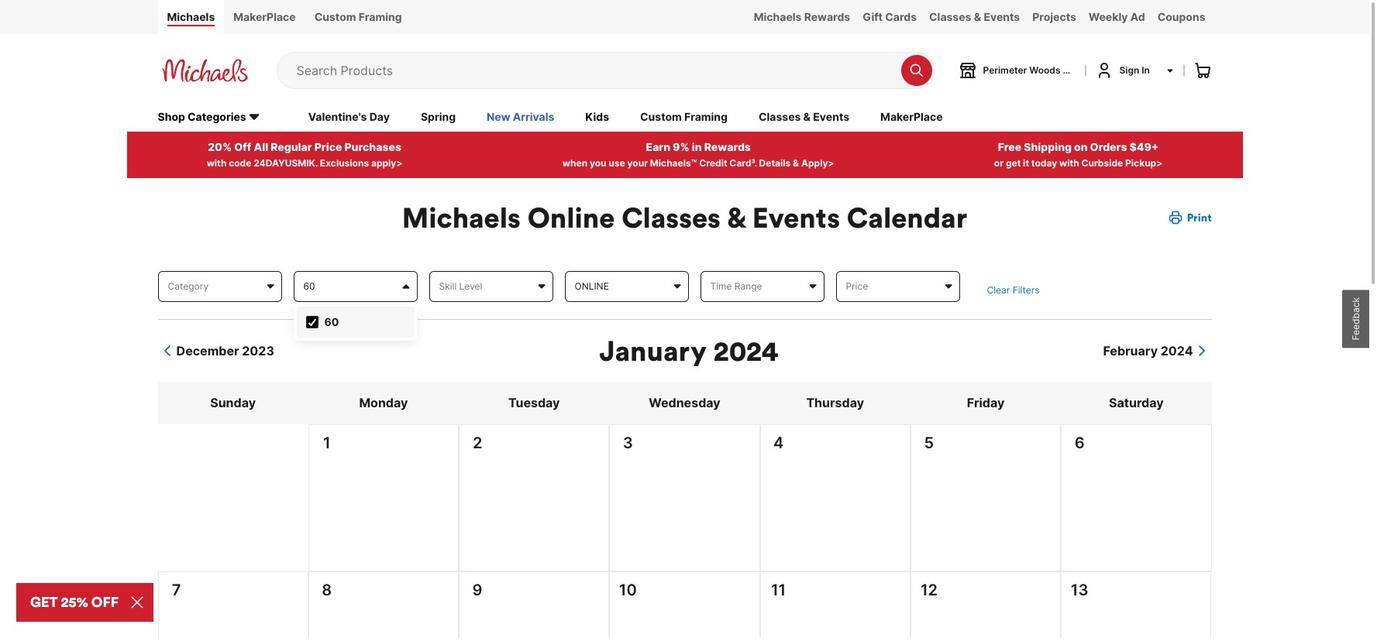 Task type: describe. For each thing, give the bounding box(es) containing it.
wednesday
[[649, 396, 721, 411]]

9
[[473, 582, 483, 600]]

or
[[994, 157, 1004, 169]]

free
[[998, 140, 1022, 153]]

0 vertical spatial makerplace link
[[224, 0, 305, 34]]

weekly ad
[[1089, 10, 1145, 23]]

input Price field
[[836, 271, 960, 302]]

0 vertical spatial makerplace
[[234, 10, 296, 23]]

ad
[[1131, 10, 1145, 23]]

michaels rewards
[[754, 10, 851, 23]]

sunday
[[210, 396, 256, 411]]

all
[[254, 140, 268, 153]]

michaels™
[[650, 157, 697, 169]]

tuesday
[[508, 396, 560, 411]]

1 horizontal spatial makerplace link
[[881, 109, 943, 126]]

arrivals
[[513, 110, 554, 123]]

coupons
[[1158, 10, 1206, 23]]

with inside 20% off all regular price purchases with code 24dayusmik. exclusions apply>
[[207, 157, 227, 169]]

13
[[1071, 582, 1089, 600]]

2
[[473, 434, 482, 453]]

weekly ad link
[[1083, 0, 1152, 34]]

1 horizontal spatial custom framing link
[[640, 109, 728, 126]]

input Category field
[[158, 271, 282, 302]]

shopping
[[1063, 64, 1106, 76]]

clear
[[987, 284, 1010, 296]]

gift
[[863, 10, 883, 23]]

in
[[1142, 64, 1150, 76]]

michaels rewards link
[[748, 0, 857, 34]]

1 horizontal spatial rewards
[[804, 10, 851, 23]]

input Duration field
[[293, 271, 417, 302]]

apply>
[[802, 157, 835, 169]]

12
[[921, 582, 938, 600]]

1 vertical spatial makerplace
[[881, 110, 943, 123]]

on
[[1074, 140, 1088, 153]]

classes for the topmost classes & events link
[[929, 10, 972, 23]]

sign in
[[1120, 64, 1150, 76]]

michaels for michaels rewards
[[754, 10, 802, 23]]

24dayusmik.
[[254, 157, 318, 169]]

woods
[[1030, 64, 1061, 76]]

0 horizontal spatial custom framing link
[[305, 0, 411, 34]]

get
[[1006, 157, 1021, 169]]

shop
[[158, 110, 185, 123]]

60
[[324, 315, 339, 328]]

weekly
[[1089, 10, 1128, 23]]

michaels for michaels
[[167, 10, 215, 23]]

your
[[627, 157, 648, 169]]

coupons link
[[1152, 0, 1212, 34]]

valentine's day link
[[308, 109, 390, 126]]

1 vertical spatial custom framing
[[640, 110, 728, 123]]

off
[[234, 140, 251, 153]]

december 2023
[[176, 344, 274, 359]]

1 vertical spatial custom
[[640, 110, 682, 123]]

perimeter woods shopping center button
[[958, 61, 1139, 80]]

10
[[619, 582, 637, 600]]

new arrivals
[[487, 110, 554, 123]]

& up apply>
[[804, 110, 811, 123]]

list for 8
[[309, 602, 458, 610]]

curbside
[[1082, 157, 1123, 169]]

0 vertical spatial classes & events link
[[923, 0, 1026, 34]]

list for 2
[[460, 455, 609, 463]]

9%
[[673, 140, 690, 153]]

clear filters button
[[987, 283, 1040, 297]]

earn
[[646, 140, 671, 153]]

shop categories
[[158, 110, 246, 123]]

projects
[[1033, 10, 1077, 23]]

2024 for january 2024
[[714, 333, 779, 369]]

0 vertical spatial classes & events
[[929, 10, 1020, 23]]

card³.
[[730, 157, 757, 169]]

4
[[774, 434, 784, 453]]

5
[[924, 434, 934, 453]]

center
[[1108, 64, 1139, 76]]

print
[[1187, 211, 1212, 225]]

list containing 7
[[158, 572, 1212, 639]]

$49+
[[1130, 140, 1159, 153]]

free shipping on orders $49+ or get it today with curbside pickup>
[[994, 140, 1163, 169]]

michaels online classes & events calendar
[[402, 200, 968, 235]]

sign in button
[[1095, 61, 1175, 80]]

orders
[[1090, 140, 1127, 153]]

use
[[609, 157, 625, 169]]

valentine's day
[[308, 110, 390, 123]]

in
[[692, 140, 702, 153]]

2 vertical spatial events
[[753, 200, 840, 235]]

perimeter woods shopping center
[[983, 64, 1139, 76]]

input Skill Level field
[[429, 271, 553, 302]]



Task type: vqa. For each thing, say whether or not it's contained in the screenshot.
Electric Llama Designs's Designs
no



Task type: locate. For each thing, give the bounding box(es) containing it.
january
[[599, 333, 707, 369]]

spring
[[421, 110, 456, 123]]

projects link
[[1026, 0, 1083, 34]]

2 horizontal spatial classes
[[929, 10, 972, 23]]

michaels link
[[158, 0, 224, 34]]

calendar
[[847, 200, 968, 235]]

pickup>
[[1126, 157, 1163, 169]]

february
[[1104, 344, 1158, 359]]

price
[[314, 140, 342, 153]]

list for 4
[[761, 455, 910, 463]]

1 horizontal spatial classes & events
[[929, 10, 1020, 23]]

kids
[[586, 110, 609, 123]]

1 horizontal spatial makerplace
[[881, 110, 943, 123]]

1 vertical spatial framing
[[685, 110, 728, 123]]

1 vertical spatial classes
[[759, 110, 801, 123]]

shop categories link
[[158, 109, 277, 126]]

20% off all regular price purchases with code 24dayusmik. exclusions apply>
[[207, 140, 403, 169]]

classes & events link up apply>
[[759, 109, 850, 126]]

valentine's
[[308, 110, 367, 123]]

exclusions
[[320, 157, 369, 169]]

framing
[[359, 10, 402, 23], [685, 110, 728, 123]]

earn 9% in rewards when you use your michaels™ credit card³. details & apply>
[[563, 140, 835, 169]]

regular
[[271, 140, 312, 153]]

list for 9
[[460, 602, 609, 610]]

classes & events up perimeter at the top of the page
[[929, 10, 1020, 23]]

0 vertical spatial events
[[984, 10, 1020, 23]]

code
[[229, 157, 251, 169]]

gift cards
[[863, 10, 917, 23]]

makerplace down search button icon
[[881, 110, 943, 123]]

with inside free shipping on orders $49+ or get it today with curbside pickup>
[[1060, 157, 1080, 169]]

apply>
[[371, 157, 403, 169]]

& down card³.
[[726, 200, 746, 235]]

2023
[[242, 344, 274, 359]]

events left projects
[[984, 10, 1020, 23]]

december
[[176, 344, 239, 359]]

classes right cards
[[929, 10, 972, 23]]

1 horizontal spatial 2024
[[1161, 344, 1193, 359]]

gift cards link
[[857, 0, 923, 34]]

1 vertical spatial events
[[813, 110, 850, 123]]

list for 7
[[159, 602, 308, 610]]

1 vertical spatial classes & events link
[[759, 109, 850, 126]]

list for 11
[[761, 602, 910, 610]]

1 vertical spatial custom framing link
[[640, 109, 728, 126]]

credit
[[699, 157, 728, 169]]

0 vertical spatial custom
[[314, 10, 356, 23]]

classes up details
[[759, 110, 801, 123]]

thursday
[[807, 396, 864, 411]]

with down 20%
[[207, 157, 227, 169]]

0 vertical spatial custom framing link
[[305, 0, 411, 34]]

rewards left gift
[[804, 10, 851, 23]]

input Experience Type field
[[565, 271, 689, 302]]

2 with from the left
[[1060, 157, 1080, 169]]

& right cards
[[974, 10, 981, 23]]

1 horizontal spatial with
[[1060, 157, 1080, 169]]

1 horizontal spatial classes & events link
[[923, 0, 1026, 34]]

new arrivals link
[[487, 109, 554, 126]]

filters
[[1013, 284, 1040, 296]]

1 horizontal spatial classes
[[759, 110, 801, 123]]

classes
[[929, 10, 972, 23], [759, 110, 801, 123], [622, 200, 721, 235]]

perimeter
[[983, 64, 1027, 76]]

with down on
[[1060, 157, 1080, 169]]

rewards inside earn 9% in rewards when you use your michaels™ credit card³. details & apply>
[[704, 140, 751, 153]]

20%
[[208, 140, 232, 153]]

saturday
[[1109, 396, 1164, 411]]

kids link
[[586, 109, 609, 126]]

clear filters
[[987, 284, 1040, 296]]

details
[[759, 157, 791, 169]]

classes & events up apply>
[[759, 110, 850, 123]]

2 horizontal spatial michaels
[[754, 10, 802, 23]]

rewards up credit
[[704, 140, 751, 153]]

0 horizontal spatial with
[[207, 157, 227, 169]]

0 horizontal spatial classes
[[622, 200, 721, 235]]

0 vertical spatial classes
[[929, 10, 972, 23]]

2024 right february
[[1161, 344, 1193, 359]]

1 horizontal spatial framing
[[685, 110, 728, 123]]

0 horizontal spatial framing
[[359, 10, 402, 23]]

classes for the bottom classes & events link
[[759, 110, 801, 123]]

you
[[590, 157, 607, 169]]

classes & events link
[[923, 0, 1026, 34], [759, 109, 850, 126]]

1 horizontal spatial custom framing
[[640, 110, 728, 123]]

when
[[563, 157, 588, 169]]

day
[[370, 110, 390, 123]]

1 with from the left
[[207, 157, 227, 169]]

online
[[528, 200, 615, 235]]

7
[[172, 582, 181, 600]]

& right details
[[793, 157, 799, 169]]

categories
[[188, 110, 246, 123]]

2 vertical spatial classes
[[622, 200, 721, 235]]

classes down michaels™
[[622, 200, 721, 235]]

1 horizontal spatial michaels
[[402, 200, 521, 235]]

3
[[623, 434, 633, 453]]

list
[[158, 425, 1212, 572], [309, 455, 458, 463], [460, 455, 609, 463], [761, 455, 910, 463], [158, 572, 1212, 639], [159, 602, 308, 610], [309, 602, 458, 610], [460, 602, 609, 610], [761, 602, 910, 610]]

custom framing
[[314, 10, 402, 23], [640, 110, 728, 123]]

february 2024
[[1104, 344, 1193, 359]]

with
[[207, 157, 227, 169], [1060, 157, 1080, 169]]

list for 1
[[309, 455, 458, 463]]

0 horizontal spatial custom framing
[[314, 10, 402, 23]]

8
[[322, 582, 332, 600]]

0 horizontal spatial 2024
[[714, 333, 779, 369]]

makerplace
[[234, 10, 296, 23], [881, 110, 943, 123]]

custom
[[314, 10, 356, 23], [640, 110, 682, 123]]

michaels for michaels online classes & events calendar
[[402, 200, 521, 235]]

2024 for february 2024
[[1161, 344, 1193, 359]]

it
[[1023, 157, 1029, 169]]

monday
[[359, 396, 408, 411]]

0 horizontal spatial michaels
[[167, 10, 215, 23]]

rewards
[[804, 10, 851, 23], [704, 140, 751, 153]]

&
[[974, 10, 981, 23], [804, 110, 811, 123], [793, 157, 799, 169], [726, 200, 746, 235]]

1 vertical spatial makerplace link
[[881, 109, 943, 126]]

input Time Range field
[[700, 271, 824, 302]]

spring link
[[421, 109, 456, 126]]

michaels
[[167, 10, 215, 23], [754, 10, 802, 23], [402, 200, 521, 235]]

january 2024
[[599, 333, 779, 369]]

11
[[771, 582, 786, 600]]

classes & events
[[929, 10, 1020, 23], [759, 110, 850, 123]]

0 horizontal spatial classes & events link
[[759, 109, 850, 126]]

2024
[[714, 333, 779, 369], [1161, 344, 1193, 359]]

0 horizontal spatial makerplace
[[234, 10, 296, 23]]

0 vertical spatial custom framing
[[314, 10, 402, 23]]

& inside earn 9% in rewards when you use your michaels™ credit card³. details & apply>
[[793, 157, 799, 169]]

events down details
[[753, 200, 840, 235]]

search button image
[[909, 63, 924, 78]]

Search Input field
[[296, 53, 893, 88]]

events
[[984, 10, 1020, 23], [813, 110, 850, 123], [753, 200, 840, 235]]

0 horizontal spatial classes & events
[[759, 110, 850, 123]]

sign
[[1120, 64, 1140, 76]]

friday
[[967, 396, 1005, 411]]

events up apply>
[[813, 110, 850, 123]]

0 horizontal spatial rewards
[[704, 140, 751, 153]]

6
[[1075, 434, 1085, 453]]

1 horizontal spatial custom
[[640, 110, 682, 123]]

list containing 1
[[158, 425, 1212, 572]]

new
[[487, 110, 510, 123]]

1
[[323, 434, 331, 453]]

makerplace link
[[224, 0, 305, 34], [881, 109, 943, 126]]

1 vertical spatial rewards
[[704, 140, 751, 153]]

classes & events link up perimeter at the top of the page
[[923, 0, 1026, 34]]

0 horizontal spatial makerplace link
[[224, 0, 305, 34]]

makerplace right "michaels" link
[[234, 10, 296, 23]]

0 vertical spatial rewards
[[804, 10, 851, 23]]

0 vertical spatial framing
[[359, 10, 402, 23]]

0 horizontal spatial custom
[[314, 10, 356, 23]]

2024 down input time range field
[[714, 333, 779, 369]]

1 vertical spatial classes & events
[[759, 110, 850, 123]]



